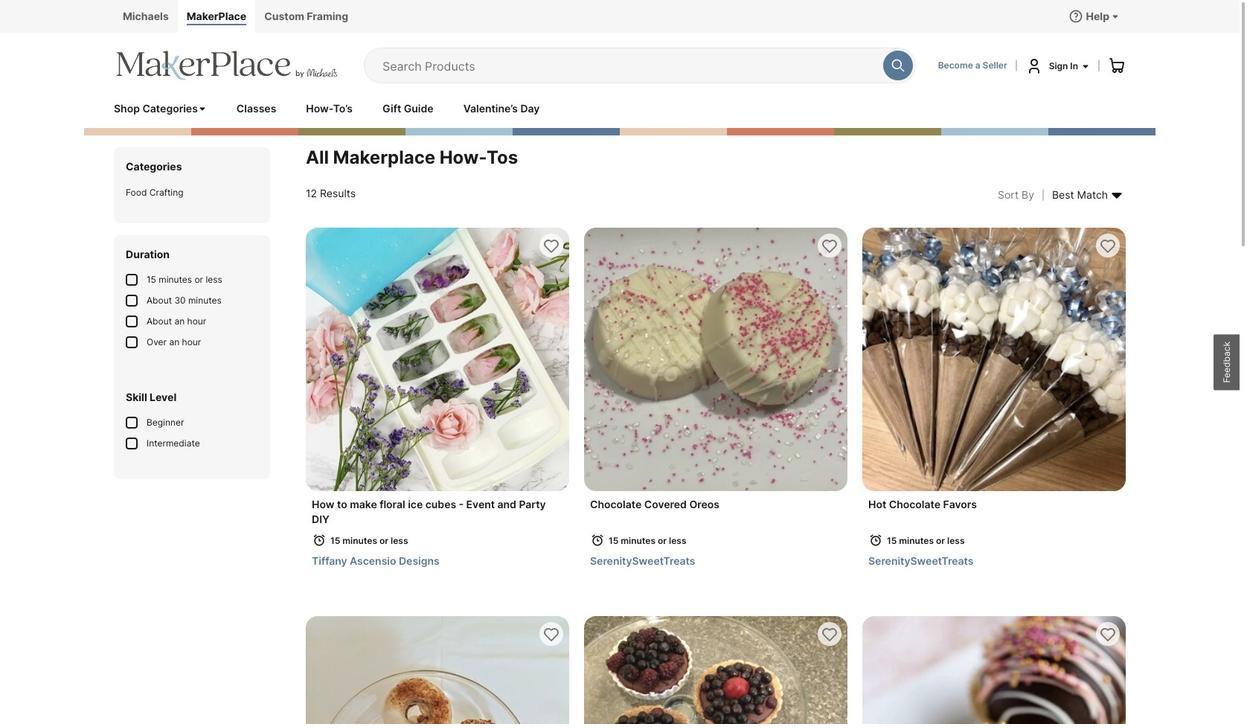 Task type: vqa. For each thing, say whether or not it's contained in the screenshot.
$16.99
no



Task type: locate. For each thing, give the bounding box(es) containing it.
an
[[175, 316, 185, 327], [169, 337, 180, 348]]

1 serenitysweettreats from the left
[[590, 555, 696, 567]]

or down hot chocolate favors
[[937, 535, 946, 546]]

oreos
[[690, 498, 720, 511]]

minutes down chocolate covered oreos
[[621, 535, 656, 546]]

minutes
[[159, 274, 192, 285], [188, 295, 222, 306], [343, 535, 377, 546], [621, 535, 656, 546], [900, 535, 934, 546]]

to's
[[333, 102, 353, 115]]

chocolate right hot
[[889, 498, 941, 511]]

15 minutes or less
[[147, 274, 222, 285], [331, 535, 408, 546], [609, 535, 687, 546], [887, 535, 965, 546]]

serenitysweettreats down chocolate covered oreos
[[590, 555, 696, 567]]

hour down about 30 minutes on the left
[[187, 316, 206, 327]]

minutes for how to make floral ice cubes - event and party diy
[[343, 535, 377, 546]]

serenitysweettreats down hot chocolate favors
[[869, 555, 974, 567]]

beginner
[[147, 417, 184, 428]]

1 alarm image from the left
[[590, 533, 605, 548]]

1 serenitysweettreats link from the left
[[590, 554, 842, 569]]

1 vertical spatial tabler image
[[543, 626, 561, 644]]

framing
[[307, 10, 348, 22]]

sort
[[998, 188, 1019, 201]]

0 horizontal spatial alarm image
[[590, 533, 605, 548]]

0 horizontal spatial serenitysweettreats
[[590, 555, 696, 567]]

all
[[306, 147, 329, 168]]

over an hour
[[147, 337, 201, 348]]

less
[[206, 274, 222, 285], [391, 535, 408, 546], [669, 535, 687, 546], [948, 535, 965, 546]]

1 horizontal spatial serenitysweettreats
[[869, 555, 974, 567]]

categories right shop
[[142, 102, 198, 115]]

become a seller
[[939, 60, 1008, 71]]

serenitysweettreats link down favors
[[869, 554, 1120, 569]]

valentine's day
[[464, 102, 540, 115]]

2 about from the top
[[147, 316, 172, 327]]

how-to name is chocolate covered oreos image
[[584, 228, 848, 491]]

categories up "food crafting"
[[126, 160, 182, 173]]

hour
[[187, 316, 206, 327], [182, 337, 201, 348]]

or for hot
[[937, 535, 946, 546]]

an for over
[[169, 337, 180, 348]]

0 vertical spatial tabler image
[[1100, 237, 1117, 255]]

-
[[459, 498, 464, 511]]

1 horizontal spatial alarm image
[[869, 533, 884, 548]]

chocolate
[[590, 498, 642, 511], [889, 498, 941, 511]]

how-to name is chocolate fruit tarts image
[[584, 616, 848, 724]]

2 chocolate from the left
[[889, 498, 941, 511]]

covered
[[645, 498, 687, 511]]

0 horizontal spatial chocolate
[[590, 498, 642, 511]]

favors
[[944, 498, 978, 511]]

minutes up ascensio
[[343, 535, 377, 546]]

or
[[195, 274, 203, 285], [380, 535, 389, 546], [658, 535, 667, 546], [937, 535, 946, 546]]

tabler image for how-to name is chocolate fruit tarts "image" at bottom
[[821, 626, 839, 644]]

0 horizontal spatial how-
[[306, 102, 333, 115]]

how to make floral ice cubes - event and party diy
[[312, 498, 546, 526]]

chocolate left covered
[[590, 498, 642, 511]]

hot
[[869, 498, 887, 511]]

15 minutes or less down hot chocolate favors
[[887, 535, 965, 546]]

hour for over an hour
[[182, 337, 201, 348]]

custom
[[264, 10, 305, 22]]

or for chocolate
[[658, 535, 667, 546]]

about
[[147, 295, 172, 306], [147, 316, 172, 327]]

become
[[939, 60, 974, 71]]

less up about 30 minutes on the left
[[206, 274, 222, 285]]

1 horizontal spatial how-
[[440, 147, 487, 168]]

tabler image
[[1035, 186, 1053, 204], [543, 237, 561, 255], [821, 237, 839, 255], [821, 626, 839, 644], [1100, 626, 1117, 644]]

1 vertical spatial how-
[[440, 147, 487, 168]]

how-to name is hot chocolate favors image
[[863, 228, 1126, 491]]

0 horizontal spatial serenitysweettreats link
[[590, 554, 842, 569]]

all makerplace how-tos
[[306, 147, 518, 168]]

intermediate
[[147, 438, 200, 449]]

makerplace image
[[114, 51, 340, 80]]

diy
[[312, 513, 330, 526]]

a
[[976, 60, 981, 71]]

tabler image for how-to name is hot chocolate favors image
[[1100, 237, 1117, 255]]

serenitysweettreats link
[[590, 554, 842, 569], [869, 554, 1120, 569]]

0 vertical spatial an
[[175, 316, 185, 327]]

michaels link
[[114, 0, 178, 33]]

15 right alarm image
[[331, 535, 341, 546]]

designs
[[399, 555, 440, 567]]

15 for chocolate covered oreos
[[609, 535, 619, 546]]

how-to name is mini vanilla doughnuts with cinnamon powder image
[[306, 616, 570, 724]]

event
[[466, 498, 495, 511]]

alarm image down chocolate covered oreos
[[590, 533, 605, 548]]

alarm image
[[590, 533, 605, 548], [869, 533, 884, 548]]

food crafting
[[126, 187, 184, 198]]

15 minutes or less down chocolate covered oreos
[[609, 535, 687, 546]]

an right over
[[169, 337, 180, 348]]

1 about from the top
[[147, 295, 172, 306]]

0 vertical spatial about
[[147, 295, 172, 306]]

serenitysweettreats for covered
[[590, 555, 696, 567]]

tiffany ascensio designs link
[[312, 554, 564, 569]]

classes
[[237, 102, 276, 115]]

1 horizontal spatial chocolate
[[889, 498, 941, 511]]

make
[[350, 498, 377, 511]]

0 horizontal spatial tabler image
[[543, 626, 561, 644]]

about left 30
[[147, 295, 172, 306]]

makerplace
[[187, 10, 247, 22]]

15 minutes or less up about 30 minutes on the left
[[147, 274, 222, 285]]

chocolate covered oreos
[[590, 498, 720, 511]]

2 serenitysweettreats from the left
[[869, 555, 974, 567]]

1 vertical spatial hour
[[182, 337, 201, 348]]

serenitysweettreats
[[590, 555, 696, 567], [869, 555, 974, 567]]

15
[[147, 274, 156, 285], [331, 535, 341, 546], [609, 535, 619, 546], [887, 535, 897, 546]]

serenitysweettreats link down oreos
[[590, 554, 842, 569]]

0 vertical spatial hour
[[187, 316, 206, 327]]

sort by
[[998, 188, 1035, 201]]

2 serenitysweettreats link from the left
[[869, 554, 1120, 569]]

minutes down hot chocolate favors
[[900, 535, 934, 546]]

15 down chocolate covered oreos
[[609, 535, 619, 546]]

1 vertical spatial about
[[147, 316, 172, 327]]

how-to's
[[306, 102, 353, 115]]

1 vertical spatial categories
[[126, 160, 182, 173]]

hour down about an hour on the left top of page
[[182, 337, 201, 348]]

30
[[175, 295, 186, 306]]

or down covered
[[658, 535, 667, 546]]

less up the designs
[[391, 535, 408, 546]]

categories
[[142, 102, 198, 115], [126, 160, 182, 173]]

how-
[[306, 102, 333, 115], [440, 147, 487, 168]]

or for how
[[380, 535, 389, 546]]

alarm image down hot
[[869, 533, 884, 548]]

ice
[[408, 498, 423, 511]]

2 alarm image from the left
[[869, 533, 884, 548]]

or up tiffany ascensio designs
[[380, 535, 389, 546]]

1 horizontal spatial serenitysweettreats link
[[869, 554, 1120, 569]]

less for chocolate
[[669, 535, 687, 546]]

an down 30
[[175, 316, 185, 327]]

level
[[150, 391, 177, 404]]

less down covered
[[669, 535, 687, 546]]

about an hour
[[147, 316, 206, 327]]

valentine's day link
[[464, 101, 540, 116]]

tabler image
[[1100, 237, 1117, 255], [543, 626, 561, 644]]

less down favors
[[948, 535, 965, 546]]

how- up the all
[[306, 102, 333, 115]]

about up over
[[147, 316, 172, 327]]

minutes right 30
[[188, 295, 222, 306]]

15 down hot chocolate favors
[[887, 535, 897, 546]]

1 horizontal spatial tabler image
[[1100, 237, 1117, 255]]

less for how
[[391, 535, 408, 546]]

15 minutes or less up ascensio
[[331, 535, 408, 546]]

serenitysweettreats link for chocolate covered oreos
[[590, 554, 842, 569]]

seller
[[983, 60, 1008, 71]]

how- down valentine's
[[440, 147, 487, 168]]

gift guide link
[[383, 101, 434, 116]]

1 vertical spatial an
[[169, 337, 180, 348]]

alarm image for chocolate covered oreos
[[590, 533, 605, 548]]



Task type: describe. For each thing, give the bounding box(es) containing it.
alarm image
[[312, 533, 327, 548]]

guide
[[404, 102, 434, 115]]

by
[[1022, 188, 1035, 201]]

how-to name is how to make floral ice cubes - event and party diy image
[[306, 228, 570, 491]]

and
[[498, 498, 517, 511]]

15 minutes or less for how to make floral ice cubes - event and party diy
[[331, 535, 408, 546]]

custom framing link
[[255, 0, 357, 33]]

classes link
[[237, 101, 276, 116]]

to
[[337, 498, 347, 511]]

help link
[[1063, 0, 1126, 33]]

shop categories
[[114, 102, 198, 115]]

hot chocolate favors
[[869, 498, 978, 511]]

alarm image for hot chocolate favors
[[869, 533, 884, 548]]

minutes up 30
[[159, 274, 192, 285]]

floral
[[380, 498, 406, 511]]

serenitysweettreats link for hot chocolate favors
[[869, 554, 1120, 569]]

15 for hot chocolate favors
[[887, 535, 897, 546]]

become a seller link
[[939, 60, 1008, 71]]

gift guide
[[383, 102, 434, 115]]

crafting
[[149, 187, 184, 198]]

about for about an hour
[[147, 316, 172, 327]]

over
[[147, 337, 167, 348]]

less for hot
[[948, 535, 965, 546]]

search button image
[[891, 58, 906, 73]]

about 30 minutes
[[147, 295, 222, 306]]

skill level
[[126, 391, 177, 404]]

minutes for chocolate covered oreos
[[621, 535, 656, 546]]

tiffany
[[312, 555, 347, 567]]

0 vertical spatial how-
[[306, 102, 333, 115]]

tabler image for the how-to name is mini vanilla doughnuts with cinnamon powder image
[[543, 626, 561, 644]]

duration
[[126, 248, 170, 261]]

hour for about an hour
[[187, 316, 206, 327]]

an for about
[[175, 316, 185, 327]]

skill
[[126, 391, 147, 404]]

tabler image for how-to name is "chocolate bombs away" image
[[1100, 626, 1117, 644]]

shop
[[114, 102, 140, 115]]

valentine's
[[464, 102, 518, 115]]

about for about 30 minutes
[[147, 295, 172, 306]]

15 minutes or less for chocolate covered oreos
[[609, 535, 687, 546]]

minutes for hot chocolate favors
[[900, 535, 934, 546]]

Search Input field
[[383, 48, 876, 83]]

help
[[1087, 10, 1110, 22]]

day
[[521, 102, 540, 115]]

tabler image for "how-to name is how to make floral ice cubes - event and party diy" image
[[543, 237, 561, 255]]

food
[[126, 187, 147, 198]]

food crafting link
[[126, 186, 258, 200]]

cubes
[[426, 498, 456, 511]]

how-to name is "chocolate bombs away" image
[[863, 616, 1126, 724]]

tiffany ascensio designs
[[312, 555, 440, 567]]

gift
[[383, 102, 401, 115]]

ascensio
[[350, 555, 396, 567]]

15 down duration
[[147, 274, 156, 285]]

custom framing
[[264, 10, 348, 22]]

tabler image for how-to name is chocolate covered oreos image
[[821, 237, 839, 255]]

makerplace
[[333, 147, 436, 168]]

party
[[519, 498, 546, 511]]

15 for how to make floral ice cubes - event and party diy
[[331, 535, 341, 546]]

tos
[[487, 147, 518, 168]]

1 chocolate from the left
[[590, 498, 642, 511]]

12
[[306, 187, 317, 200]]

15 minutes or less for hot chocolate favors
[[887, 535, 965, 546]]

serenitysweettreats for chocolate
[[869, 555, 974, 567]]

help button
[[1069, 9, 1120, 24]]

or up about 30 minutes on the left
[[195, 274, 203, 285]]

12 results
[[306, 187, 356, 200]]

0 vertical spatial categories
[[142, 102, 198, 115]]

results
[[320, 187, 356, 200]]

michaels
[[123, 10, 169, 22]]

how-to's link
[[306, 101, 353, 116]]

how
[[312, 498, 335, 511]]

makerplace link
[[178, 0, 255, 33]]



